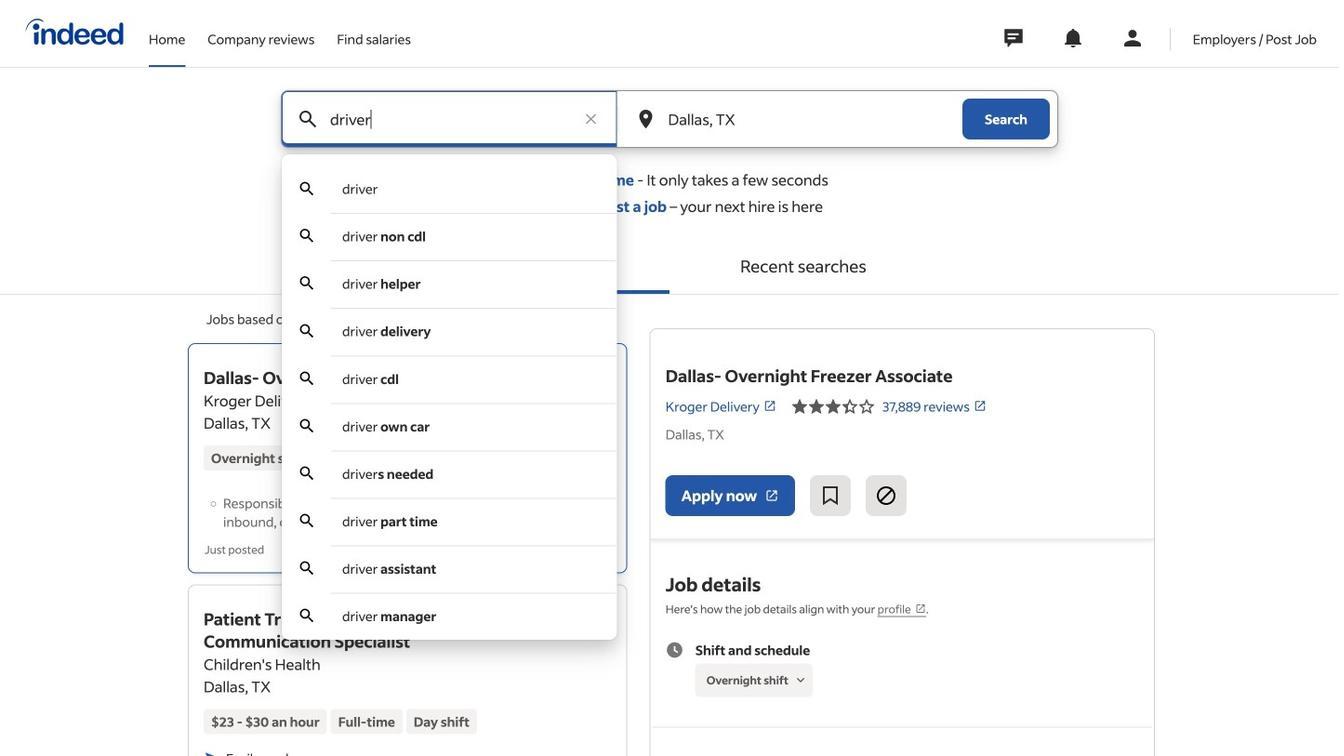 Task type: describe. For each thing, give the bounding box(es) containing it.
messages unread count 0 image
[[1002, 20, 1026, 57]]

job preferences (opens in a new window) image
[[915, 603, 926, 614]]

clear what input image
[[582, 110, 600, 128]]

save this job image
[[820, 485, 842, 507]]

1 group from the top
[[577, 353, 618, 393]]

Edit location text field
[[665, 91, 925, 147]]

not interested image
[[875, 485, 898, 507]]

search: Job title, keywords, or company text field
[[326, 91, 572, 147]]



Task type: vqa. For each thing, say whether or not it's contained in the screenshot.
pagination navigation
no



Task type: locate. For each thing, give the bounding box(es) containing it.
notifications unread count 0 image
[[1062, 27, 1084, 49]]

0 vertical spatial group
[[577, 353, 618, 393]]

apply now (opens in a new tab) image
[[765, 488, 780, 503]]

3.3 out of 5 stars. link to 37,889 reviews company ratings (opens in a new tab) image
[[974, 400, 987, 413]]

tab list
[[0, 238, 1339, 295]]

3.3 out of 5 stars image
[[791, 395, 875, 418]]

search suggestions list box
[[282, 166, 617, 640]]

main content
[[0, 90, 1339, 756]]

account image
[[1122, 27, 1144, 49]]

missing preference image
[[792, 672, 809, 689]]

kroger delivery (opens in a new tab) image
[[764, 400, 777, 413]]

None search field
[[266, 90, 1073, 640]]

group
[[577, 353, 618, 393], [577, 594, 618, 635]]

2 group from the top
[[577, 594, 618, 635]]

driver element
[[342, 180, 378, 197]]

1 vertical spatial group
[[577, 594, 618, 635]]



